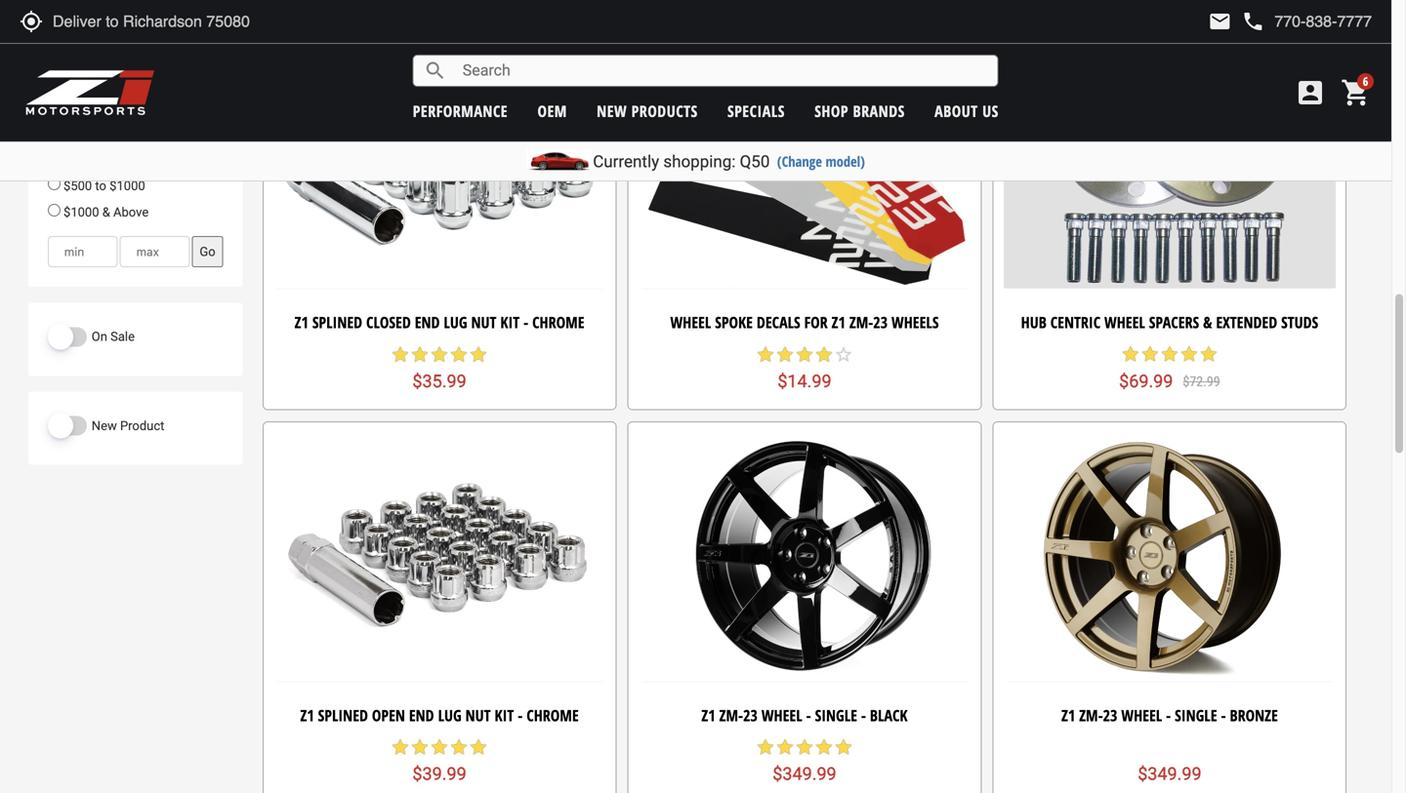 Task type: vqa. For each thing, say whether or not it's contained in the screenshot.
sittin'
no



Task type: locate. For each thing, give the bounding box(es) containing it.
shop
[[815, 101, 849, 122]]

single
[[815, 705, 857, 726], [1175, 705, 1217, 726]]

splined left open
[[318, 705, 368, 726]]

end right open
[[409, 705, 434, 726]]

nut for closed
[[471, 312, 496, 333]]

2 single from the left
[[1175, 705, 1217, 726]]

&
[[102, 205, 110, 220], [1203, 312, 1212, 333]]

black
[[870, 705, 908, 726]]

new products
[[597, 101, 698, 122]]

go button
[[192, 236, 223, 268]]

q50
[[740, 152, 770, 171]]

end right the closed
[[415, 312, 440, 333]]

on sale
[[92, 330, 135, 344]]

phone
[[1241, 10, 1265, 33]]

z1 for z1 splined open end lug nut kit - chrome
[[300, 705, 314, 726]]

$349.99 inside star star star star star $349.99
[[773, 765, 836, 785]]

model)
[[826, 152, 865, 171]]

$1000 & above
[[60, 205, 149, 220]]

lug for open
[[438, 705, 462, 726]]

None radio
[[48, 98, 60, 111], [48, 178, 60, 190], [48, 204, 60, 217], [48, 98, 60, 111], [48, 178, 60, 190], [48, 204, 60, 217]]

0 vertical spatial splined
[[312, 312, 362, 333]]

1 vertical spatial &
[[1203, 312, 1212, 333]]

$500 to $1000
[[60, 179, 145, 193]]

single left bronze
[[1175, 705, 1217, 726]]

0 vertical spatial $1000
[[110, 179, 145, 193]]

end for closed
[[415, 312, 440, 333]]

shop brands
[[815, 101, 905, 122]]

$349.99 down z1 zm-23 wheel - single - black
[[773, 765, 836, 785]]

kit
[[500, 312, 520, 333], [495, 705, 514, 726]]

splined left the closed
[[312, 312, 362, 333]]

$349.99 down z1 zm-23 wheel - single - bronze
[[1138, 765, 1202, 785]]

star star star star star_border $14.99
[[756, 345, 853, 392]]

mail link
[[1208, 10, 1232, 33]]

1 vertical spatial end
[[409, 705, 434, 726]]

nut
[[471, 312, 496, 333], [465, 705, 491, 726]]

$1000 down $500
[[63, 205, 99, 220]]

splined for open
[[318, 705, 368, 726]]

1 $349.99 from the left
[[773, 765, 836, 785]]

bronze
[[1230, 705, 1278, 726]]

1 vertical spatial chrome
[[527, 705, 579, 726]]

lug up star star star star star $39.99
[[438, 705, 462, 726]]

single left black
[[815, 705, 857, 726]]

end
[[415, 312, 440, 333], [409, 705, 434, 726]]

1 single from the left
[[815, 705, 857, 726]]

zm- for z1 zm-23 wheel - single - black
[[719, 705, 743, 726]]

& right spacers at right
[[1203, 312, 1212, 333]]

chrome for z1 splined open end lug nut kit - chrome
[[527, 705, 579, 726]]

centric
[[1050, 312, 1101, 333]]

1 vertical spatial nut
[[465, 705, 491, 726]]

extended
[[1216, 312, 1277, 333]]

0 horizontal spatial 23
[[743, 705, 758, 726]]

1 horizontal spatial single
[[1175, 705, 1217, 726]]

1 vertical spatial kit
[[495, 705, 514, 726]]

phone link
[[1241, 10, 1372, 33]]

0 vertical spatial lug
[[444, 312, 467, 333]]

shop brands link
[[815, 101, 905, 122]]

1 vertical spatial lug
[[438, 705, 462, 726]]

zm-
[[849, 312, 873, 333], [719, 705, 743, 726], [1079, 705, 1103, 726]]

$1000 right to
[[110, 179, 145, 193]]

lug up star star star star star $35.99
[[444, 312, 467, 333]]

0 vertical spatial &
[[102, 205, 110, 220]]

1 horizontal spatial $349.99
[[1138, 765, 1202, 785]]

wheel
[[670, 312, 711, 333], [1104, 312, 1145, 333], [761, 705, 802, 726], [1121, 705, 1162, 726]]

zm- for z1 zm-23 wheel - single - bronze
[[1079, 705, 1103, 726]]

my_location
[[20, 10, 43, 33]]

1 vertical spatial splined
[[318, 705, 368, 726]]

shopping:
[[663, 152, 736, 171]]

$39.99
[[412, 765, 466, 785]]

z1 for z1 zm-23 wheel - single - black
[[701, 705, 715, 726]]

23
[[873, 312, 888, 333], [743, 705, 758, 726], [1103, 705, 1117, 726]]

Search search field
[[447, 56, 998, 86]]

-
[[523, 312, 528, 333], [518, 705, 523, 726], [806, 705, 811, 726], [861, 705, 866, 726], [1166, 705, 1171, 726], [1221, 705, 1226, 726]]

star
[[1121, 345, 1140, 364], [1140, 345, 1160, 364], [1160, 345, 1179, 364], [1179, 345, 1199, 364], [1199, 345, 1218, 364], [391, 345, 410, 365], [410, 345, 430, 365], [430, 345, 449, 365], [449, 345, 469, 365], [469, 345, 488, 365], [756, 345, 775, 365], [775, 345, 795, 365], [795, 345, 814, 365], [814, 345, 834, 365], [391, 738, 410, 758], [410, 738, 430, 758], [430, 738, 449, 758], [449, 738, 469, 758], [469, 738, 488, 758], [756, 738, 775, 758], [775, 738, 795, 758], [795, 738, 814, 758], [814, 738, 834, 758], [834, 738, 853, 758]]

under
[[63, 126, 97, 140]]

z1 zm-23 wheel - single - black
[[701, 705, 908, 726]]

performance link
[[413, 101, 508, 122]]

z1 for z1 splined closed end lug nut kit - chrome
[[294, 312, 308, 333]]

nut up star star star star star $39.99
[[465, 705, 491, 726]]

new
[[92, 419, 117, 433]]

closed
[[366, 312, 411, 333]]

$349.99
[[773, 765, 836, 785], [1138, 765, 1202, 785]]

z1 for z1 zm-23 wheel - single - bronze
[[1061, 705, 1075, 726]]

splined
[[312, 312, 362, 333], [318, 705, 368, 726]]

2 horizontal spatial zm-
[[1079, 705, 1103, 726]]

chrome
[[532, 312, 584, 333], [527, 705, 579, 726]]

kit for z1 splined open end lug nut kit - chrome
[[495, 705, 514, 726]]

nut for open
[[465, 705, 491, 726]]

search
[[424, 59, 447, 83]]

0 vertical spatial nut
[[471, 312, 496, 333]]

brands
[[853, 101, 905, 122]]

price
[[46, 63, 79, 87]]

0 horizontal spatial single
[[815, 705, 857, 726]]

account_box link
[[1290, 77, 1331, 108]]

product
[[120, 419, 164, 433]]

1 vertical spatial $1000
[[63, 205, 99, 220]]

(change model) link
[[777, 152, 865, 171]]

star_border
[[834, 345, 853, 365]]

nut up star star star star star $35.99
[[471, 312, 496, 333]]

mail
[[1208, 10, 1232, 33]]

2 horizontal spatial 23
[[1103, 705, 1117, 726]]

0 horizontal spatial $349.99
[[773, 765, 836, 785]]

$72.99
[[1183, 374, 1220, 390]]

0 vertical spatial kit
[[500, 312, 520, 333]]

0 horizontal spatial zm-
[[719, 705, 743, 726]]

1 horizontal spatial 23
[[873, 312, 888, 333]]

decals
[[757, 312, 800, 333]]

0 vertical spatial chrome
[[532, 312, 584, 333]]

0 vertical spatial end
[[415, 312, 440, 333]]

& left above
[[102, 205, 110, 220]]

z1
[[294, 312, 308, 333], [832, 312, 845, 333], [300, 705, 314, 726], [701, 705, 715, 726], [1061, 705, 1075, 726]]

$35.99
[[412, 371, 466, 392]]

$1000
[[110, 179, 145, 193], [63, 205, 99, 220]]

(change
[[777, 152, 822, 171]]

wheels
[[892, 312, 939, 333]]

lug
[[444, 312, 467, 333], [438, 705, 462, 726]]

mail phone
[[1208, 10, 1265, 33]]



Task type: describe. For each thing, give the bounding box(es) containing it.
1 horizontal spatial &
[[1203, 312, 1212, 333]]

0 horizontal spatial &
[[102, 205, 110, 220]]

wheel spoke decals for z1 zm-23 wheels
[[670, 312, 939, 333]]

lug for closed
[[444, 312, 467, 333]]

us
[[982, 101, 999, 122]]

hub centric wheel spacers & extended studs
[[1021, 312, 1318, 333]]

about
[[934, 101, 978, 122]]

max number field
[[120, 236, 190, 268]]

z1 zm-23 wheel - single - bronze
[[1061, 705, 1278, 726]]

kit for z1 splined closed end lug nut kit - chrome
[[500, 312, 520, 333]]

on
[[92, 330, 107, 344]]

$100
[[100, 126, 129, 140]]

under  $100
[[60, 126, 129, 140]]

$69.99
[[1119, 371, 1173, 392]]

end for open
[[409, 705, 434, 726]]

0 horizontal spatial $1000
[[63, 205, 99, 220]]

single for bronze
[[1175, 705, 1217, 726]]

new products link
[[597, 101, 698, 122]]

open
[[372, 705, 405, 726]]

star star star star star $39.99
[[391, 738, 488, 785]]

spoke
[[715, 312, 753, 333]]

oem link
[[537, 101, 567, 122]]

studs
[[1281, 312, 1318, 333]]

new product
[[92, 419, 164, 433]]

single for black
[[815, 705, 857, 726]]

z1 splined closed end lug nut kit - chrome
[[294, 312, 584, 333]]

hub
[[1021, 312, 1047, 333]]

specials link
[[727, 101, 785, 122]]

products
[[631, 101, 698, 122]]

go
[[200, 244, 215, 259]]

$14.99
[[778, 371, 832, 392]]

min number field
[[48, 236, 118, 268]]

chrome for z1 splined closed end lug nut kit - chrome
[[532, 312, 584, 333]]

new
[[597, 101, 627, 122]]

star star star star star $69.99 $72.99
[[1119, 345, 1220, 392]]

sale
[[110, 330, 135, 344]]

star star star star star $349.99
[[756, 738, 853, 785]]

to
[[95, 179, 106, 193]]

1 horizontal spatial $1000
[[110, 179, 145, 193]]

specials
[[727, 101, 785, 122]]

performance
[[413, 101, 508, 122]]

star star star star star $35.99
[[391, 345, 488, 392]]

z1 motorsports logo image
[[24, 68, 156, 117]]

1 horizontal spatial zm-
[[849, 312, 873, 333]]

shopping_cart link
[[1336, 77, 1372, 108]]

all
[[60, 99, 78, 114]]

z1 splined open end lug nut kit - chrome
[[300, 705, 579, 726]]

spacers
[[1149, 312, 1199, 333]]

account_box
[[1295, 77, 1326, 108]]

currently shopping: q50 (change model)
[[593, 152, 865, 171]]

above
[[113, 205, 149, 220]]

oem
[[537, 101, 567, 122]]

2 $349.99 from the left
[[1138, 765, 1202, 785]]

23 for z1 zm-23 wheel - single - black
[[743, 705, 758, 726]]

about us link
[[934, 101, 999, 122]]

23 for z1 zm-23 wheel - single - bronze
[[1103, 705, 1117, 726]]

$500
[[63, 179, 92, 193]]

for
[[804, 312, 828, 333]]

shopping_cart
[[1341, 77, 1372, 108]]

currently
[[593, 152, 659, 171]]

splined for closed
[[312, 312, 362, 333]]

about us
[[934, 101, 999, 122]]



